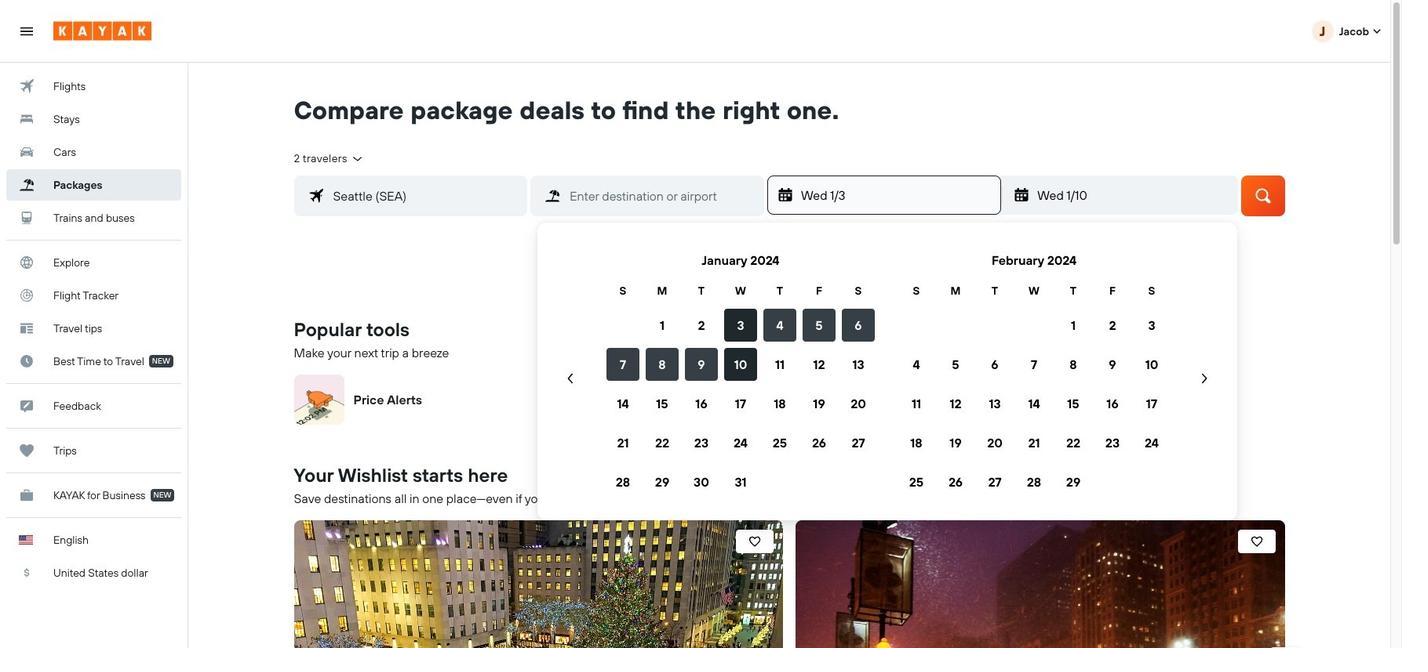 Task type: describe. For each thing, give the bounding box(es) containing it.
Destination input text field
[[560, 185, 763, 207]]

united states (english) image
[[19, 536, 33, 545]]

2 grid from the left
[[897, 242, 1171, 502]]

1 grid from the left
[[603, 242, 878, 502]]

Start date field
[[799, 185, 1001, 206]]



Task type: locate. For each thing, give the bounding box(es) containing it.
Origin input text field
[[324, 185, 527, 207]]

grid
[[603, 242, 878, 502], [897, 242, 1171, 502]]

End date field
[[1036, 185, 1237, 206]]

1 horizontal spatial grid
[[897, 242, 1171, 502]]

navigation menu image
[[19, 23, 35, 39]]

0 horizontal spatial grid
[[603, 242, 878, 502]]

start date calendar input element
[[556, 242, 1218, 502]]

row
[[603, 282, 878, 300], [897, 282, 1171, 300], [603, 306, 878, 345], [897, 306, 1171, 345], [603, 345, 878, 384], [897, 345, 1171, 384], [603, 384, 878, 424], [897, 384, 1171, 424], [603, 424, 878, 463], [897, 424, 1171, 463], [603, 463, 878, 502], [897, 463, 1171, 502]]



Task type: vqa. For each thing, say whether or not it's contained in the screenshot.
ORIGIN INPUT text box at left top
yes



